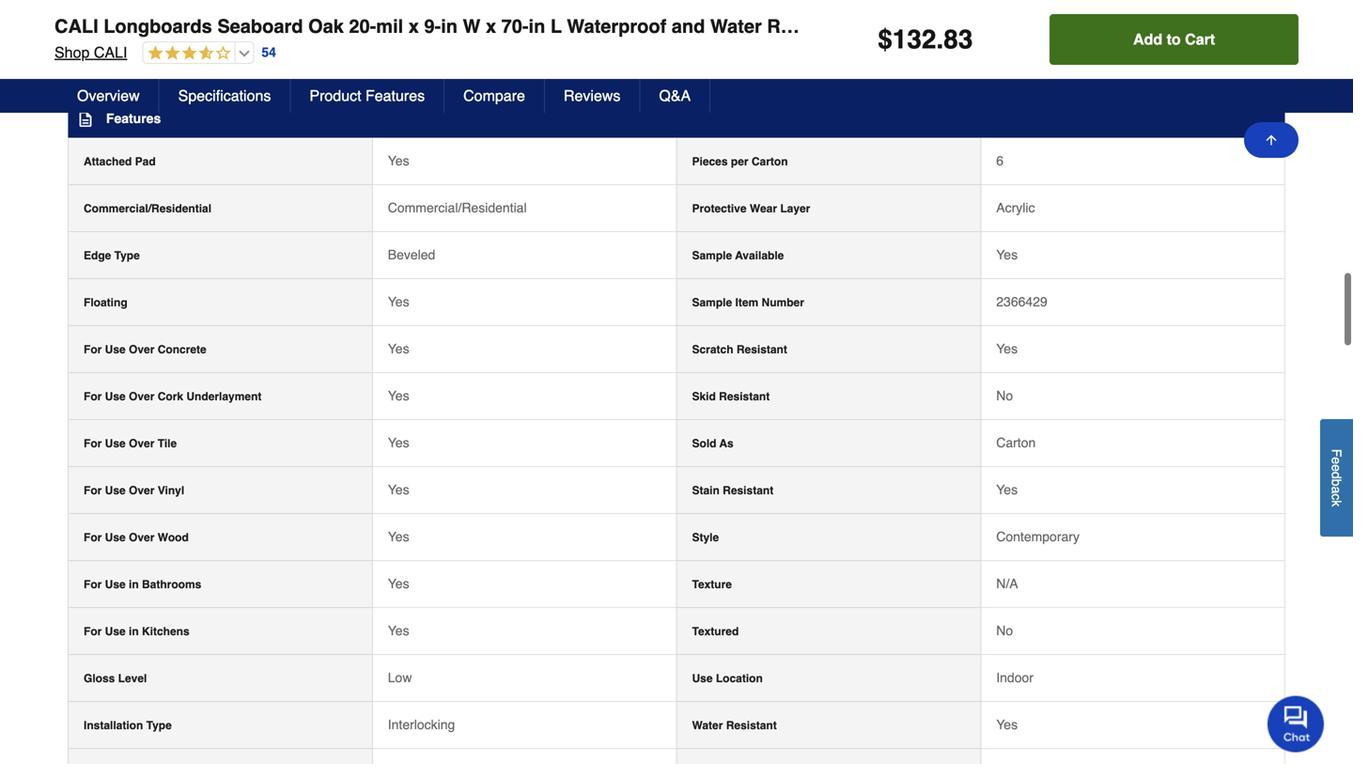 Task type: describe. For each thing, give the bounding box(es) containing it.
low
[[388, 670, 412, 685]]

pieces per carton
[[692, 155, 788, 168]]

yes for sample item number
[[388, 294, 409, 309]]

for for for use over vinyl
[[84, 484, 102, 497]]

f
[[1330, 449, 1345, 457]]

attached pad
[[84, 155, 156, 168]]

cali longboards seaboard oak 20-mil x 9-in w x 70-in l waterproof and water resistant interlocking luxury vinyl plank flooring (26.62-sq ft/ ca
[[55, 16, 1353, 37]]

specifications
[[178, 87, 271, 104]]

cork
[[158, 390, 183, 403]]

k
[[1330, 500, 1345, 507]]

attached
[[84, 155, 132, 168]]

sold
[[692, 437, 717, 450]]

bathrooms
[[142, 578, 201, 591]]

style
[[692, 531, 719, 544]]

concrete
[[158, 343, 207, 356]]

features inside button
[[366, 87, 425, 104]]

tile
[[158, 437, 177, 450]]

for use over wood
[[84, 531, 189, 544]]

yes for scratch resistant
[[388, 341, 409, 356]]

yes for texture
[[388, 576, 409, 591]]

2 vertical spatial carton
[[997, 435, 1036, 450]]

footage
[[125, 31, 169, 44]]

use for for use over tile
[[105, 437, 126, 450]]

(sq.
[[233, 31, 254, 44]]

product
[[310, 87, 361, 104]]

1 horizontal spatial commercial/residential
[[388, 200, 527, 215]]

1 vertical spatial water
[[692, 719, 723, 732]]

yes for stain resistant
[[388, 482, 409, 497]]

overview button
[[58, 79, 159, 113]]

add to cart
[[1134, 31, 1215, 48]]

for use over cork underlayment
[[84, 390, 262, 403]]

use location
[[692, 672, 763, 685]]

contemporary
[[997, 529, 1080, 544]]

q&a button
[[640, 79, 711, 113]]

w
[[463, 16, 481, 37]]

for use over vinyl
[[84, 484, 184, 497]]

over for concrete
[[129, 343, 154, 356]]

sample item number
[[692, 296, 804, 309]]

installation
[[84, 719, 143, 732]]

2 e from the top
[[1330, 464, 1345, 472]]

for use over tile
[[84, 437, 177, 450]]

resistant for stain resistant
[[723, 484, 774, 497]]

f e e d b a c k
[[1330, 449, 1345, 507]]

sold as
[[692, 437, 734, 450]]

wood
[[158, 531, 189, 544]]

2 x from the left
[[486, 16, 496, 37]]

b
[[1330, 479, 1345, 486]]

9-
[[424, 16, 441, 37]]

shop
[[55, 44, 90, 61]]

mil
[[376, 16, 403, 37]]

ft/
[[1309, 16, 1327, 37]]

no for skid resistant
[[997, 388, 1013, 403]]

skid resistant
[[692, 390, 770, 403]]

plank
[[1087, 16, 1137, 37]]

1 vertical spatial cali
[[94, 44, 127, 61]]

6
[[997, 153, 1004, 168]]

2366429
[[997, 294, 1048, 309]]

for for for use over cork underlayment
[[84, 390, 102, 403]]

yes for textured
[[388, 623, 409, 638]]

product features button
[[291, 79, 445, 113]]

for for for use in kitchens
[[84, 625, 102, 638]]

waterproof
[[567, 16, 667, 37]]

for use in kitchens
[[84, 625, 190, 638]]

arrow up image
[[1264, 133, 1279, 148]]

n/a
[[997, 576, 1018, 591]]

pieces
[[692, 155, 728, 168]]

scratch
[[692, 343, 734, 356]]

kitchens
[[142, 625, 190, 638]]

flooring
[[1142, 16, 1217, 37]]

over for tile
[[129, 437, 154, 450]]

specifications button
[[159, 79, 291, 113]]

in left bathrooms
[[129, 578, 139, 591]]

oak
[[308, 16, 344, 37]]

seaboard
[[217, 16, 303, 37]]

1 horizontal spatial vinyl
[[1037, 16, 1081, 37]]

luxury
[[969, 16, 1032, 37]]

location
[[716, 672, 763, 685]]

resistant left $
[[767, 16, 852, 37]]

cart
[[1185, 31, 1215, 48]]

70-
[[502, 16, 529, 37]]

textured
[[692, 625, 739, 638]]

sq
[[1282, 16, 1304, 37]]

stain resistant
[[692, 484, 774, 497]]

yes for style
[[388, 529, 409, 544]]

protective
[[692, 202, 747, 215]]

use for for use over vinyl
[[105, 484, 126, 497]]

chat invite button image
[[1268, 695, 1325, 752]]

0 horizontal spatial carton
[[193, 31, 230, 44]]

resistant for water resistant
[[726, 719, 777, 732]]

per
[[172, 31, 190, 44]]

type for interlocking
[[146, 719, 172, 732]]

beveled
[[388, 247, 436, 262]]

0 horizontal spatial features
[[106, 111, 161, 126]]



Task type: locate. For each thing, give the bounding box(es) containing it.
2 sample from the top
[[692, 296, 732, 309]]

1 horizontal spatial interlocking
[[857, 16, 964, 37]]

floating
[[84, 296, 128, 309]]

sample left item
[[692, 296, 732, 309]]

6 for from the top
[[84, 578, 102, 591]]

f e e d b a c k button
[[1321, 419, 1353, 537]]

over left concrete
[[129, 343, 154, 356]]

54
[[262, 45, 276, 60]]

resistant down location
[[726, 719, 777, 732]]

sample for yes
[[692, 249, 732, 262]]

gloss
[[84, 672, 115, 685]]

5 for from the top
[[84, 531, 102, 544]]

0 horizontal spatial x
[[409, 16, 419, 37]]

carton
[[193, 31, 230, 44], [752, 155, 788, 168], [997, 435, 1036, 450]]

e
[[1330, 457, 1345, 464], [1330, 464, 1345, 472]]

2 over from the top
[[129, 390, 154, 403]]

add
[[1134, 31, 1163, 48]]

5 over from the top
[[129, 531, 154, 544]]

for down for use over vinyl
[[84, 531, 102, 544]]

type right installation
[[146, 719, 172, 732]]

use down for use over wood in the bottom of the page
[[105, 578, 126, 591]]

vinyl up wood
[[158, 484, 184, 497]]

type right edge
[[114, 249, 140, 262]]

use down for use over vinyl
[[105, 531, 126, 544]]

cali
[[55, 16, 98, 37], [94, 44, 127, 61]]

sample for 2366429
[[692, 296, 732, 309]]

over
[[129, 343, 154, 356], [129, 390, 154, 403], [129, 437, 154, 450], [129, 484, 154, 497], [129, 531, 154, 544]]

pad
[[135, 155, 156, 168]]

1 vertical spatial no
[[997, 623, 1013, 638]]

in left w
[[441, 16, 458, 37]]

protective wear layer
[[692, 202, 811, 215]]

yes
[[388, 153, 409, 168], [997, 247, 1018, 262], [388, 294, 409, 309], [388, 341, 409, 356], [997, 341, 1018, 356], [388, 388, 409, 403], [388, 435, 409, 450], [388, 482, 409, 497], [997, 482, 1018, 497], [388, 529, 409, 544], [388, 576, 409, 591], [388, 623, 409, 638], [997, 717, 1018, 732]]

0 horizontal spatial commercial/residential
[[84, 202, 212, 215]]

for up for use over vinyl
[[84, 437, 102, 450]]

x right w
[[486, 16, 496, 37]]

for for for use over tile
[[84, 437, 102, 450]]

20-
[[349, 16, 376, 37]]

feet)
[[257, 31, 284, 44]]

water resistant
[[692, 719, 777, 732]]

2 no from the top
[[997, 623, 1013, 638]]

in
[[441, 16, 458, 37], [529, 16, 545, 37], [129, 578, 139, 591], [129, 625, 139, 638]]

indoor
[[997, 670, 1034, 685]]

ca
[[1332, 16, 1353, 37]]

over for wood
[[129, 531, 154, 544]]

acrylic
[[997, 200, 1035, 215]]

vinyl left plank
[[1037, 16, 1081, 37]]

0 horizontal spatial interlocking
[[388, 717, 455, 732]]

scratch resistant
[[692, 343, 788, 356]]

use left location
[[692, 672, 713, 685]]

square footage per carton (sq. feet)
[[84, 31, 284, 44]]

compare button
[[445, 79, 545, 113]]

0 vertical spatial no
[[997, 388, 1013, 403]]

1 for from the top
[[84, 343, 102, 356]]

1 no from the top
[[997, 388, 1013, 403]]

0 vertical spatial type
[[114, 249, 140, 262]]

layer
[[780, 202, 811, 215]]

over for vinyl
[[129, 484, 154, 497]]

1 vertical spatial type
[[146, 719, 172, 732]]

for up gloss
[[84, 625, 102, 638]]

resistant right skid
[[719, 390, 770, 403]]

use down "floating" at the top
[[105, 343, 126, 356]]

1 sample from the top
[[692, 249, 732, 262]]

1 horizontal spatial x
[[486, 16, 496, 37]]

0 vertical spatial carton
[[193, 31, 230, 44]]

resistant for skid resistant
[[719, 390, 770, 403]]

underlayment
[[186, 390, 262, 403]]

$ 132 . 83
[[878, 24, 973, 55]]

per
[[731, 155, 749, 168]]

3 over from the top
[[129, 437, 154, 450]]

type for beveled
[[114, 249, 140, 262]]

3.6 stars image
[[143, 45, 231, 63]]

available
[[735, 249, 784, 262]]

sample
[[692, 249, 732, 262], [692, 296, 732, 309]]

features down overview
[[106, 111, 161, 126]]

commercial/residential up beveled
[[388, 200, 527, 215]]

1 over from the top
[[129, 343, 154, 356]]

overview
[[77, 87, 140, 104]]

in left l
[[529, 16, 545, 37]]

use for for use over cork underlayment
[[105, 390, 126, 403]]

resistant for scratch resistant
[[737, 343, 788, 356]]

use down for use over tile
[[105, 484, 126, 497]]

sample left available
[[692, 249, 732, 262]]

26.62
[[388, 29, 421, 44]]

longboards
[[104, 16, 212, 37]]

for for for use in bathrooms
[[84, 578, 102, 591]]

reviews button
[[545, 79, 640, 113]]

number
[[762, 296, 804, 309]]

for for for use over concrete
[[84, 343, 102, 356]]

1 horizontal spatial type
[[146, 719, 172, 732]]

over up for use over wood in the bottom of the page
[[129, 484, 154, 497]]

1 x from the left
[[409, 16, 419, 37]]

wear
[[750, 202, 777, 215]]

0 vertical spatial features
[[366, 87, 425, 104]]

q&a
[[659, 87, 691, 104]]

no
[[997, 388, 1013, 403], [997, 623, 1013, 638]]

over left tile
[[129, 437, 154, 450]]

0 vertical spatial vinyl
[[1037, 16, 1081, 37]]

1 vertical spatial carton
[[752, 155, 788, 168]]

use up for use over vinyl
[[105, 437, 126, 450]]

0 vertical spatial cali
[[55, 16, 98, 37]]

e up the d
[[1330, 457, 1345, 464]]

c
[[1330, 494, 1345, 500]]

square
[[84, 31, 122, 44]]

2 for from the top
[[84, 390, 102, 403]]

yes for skid resistant
[[388, 388, 409, 403]]

edge
[[84, 249, 111, 262]]

1 e from the top
[[1330, 457, 1345, 464]]

use up for use over tile
[[105, 390, 126, 403]]

to
[[1167, 31, 1181, 48]]

and
[[672, 16, 705, 37]]

yes for pieces per carton
[[388, 153, 409, 168]]

gloss level
[[84, 672, 147, 685]]

cali up shop at the left of the page
[[55, 16, 98, 37]]

a
[[1330, 486, 1345, 494]]

water right and on the top of page
[[710, 16, 762, 37]]

0 vertical spatial sample
[[692, 249, 732, 262]]

0 vertical spatial interlocking
[[857, 16, 964, 37]]

1 horizontal spatial carton
[[752, 155, 788, 168]]

resistant down sample item number
[[737, 343, 788, 356]]

for use in bathrooms
[[84, 578, 201, 591]]

7 for from the top
[[84, 625, 102, 638]]

4 over from the top
[[129, 484, 154, 497]]

stain
[[692, 484, 720, 497]]

3 for from the top
[[84, 437, 102, 450]]

for down "floating" at the top
[[84, 343, 102, 356]]

water
[[710, 16, 762, 37], [692, 719, 723, 732]]

reviews
[[564, 87, 621, 104]]

water down use location
[[692, 719, 723, 732]]

4 for from the top
[[84, 484, 102, 497]]

1 horizontal spatial features
[[366, 87, 425, 104]]

yes for sold as
[[388, 435, 409, 450]]

over left wood
[[129, 531, 154, 544]]

$
[[878, 24, 893, 55]]

shop cali
[[55, 44, 127, 61]]

resistant right stain
[[723, 484, 774, 497]]

level
[[118, 672, 147, 685]]

no for textured
[[997, 623, 1013, 638]]

as
[[720, 437, 734, 450]]

resistant
[[767, 16, 852, 37], [737, 343, 788, 356], [719, 390, 770, 403], [723, 484, 774, 497], [726, 719, 777, 732]]

use up the 'gloss level'
[[105, 625, 126, 638]]

for down for use over wood in the bottom of the page
[[84, 578, 102, 591]]

for
[[84, 343, 102, 356], [84, 390, 102, 403], [84, 437, 102, 450], [84, 484, 102, 497], [84, 531, 102, 544], [84, 578, 102, 591], [84, 625, 102, 638]]

use for for use in bathrooms
[[105, 578, 126, 591]]

(26.62-
[[1222, 16, 1282, 37]]

1 vertical spatial vinyl
[[158, 484, 184, 497]]

for down for use over tile
[[84, 484, 102, 497]]

x left 9-
[[409, 16, 419, 37]]

use for for use over concrete
[[105, 343, 126, 356]]

commercial/residential down the pad
[[84, 202, 212, 215]]

x
[[409, 16, 419, 37], [486, 16, 496, 37]]

cali right shop at the left of the page
[[94, 44, 127, 61]]

83
[[944, 24, 973, 55]]

product features
[[310, 87, 425, 104]]

for up for use over tile
[[84, 390, 102, 403]]

features right product
[[366, 87, 425, 104]]

texture
[[692, 578, 732, 591]]

d
[[1330, 472, 1345, 479]]

e up "b"
[[1330, 464, 1345, 472]]

0 vertical spatial water
[[710, 16, 762, 37]]

use for for use in kitchens
[[105, 625, 126, 638]]

compare
[[463, 87, 525, 104]]

for use over concrete
[[84, 343, 207, 356]]

2 horizontal spatial carton
[[997, 435, 1036, 450]]

use for for use over wood
[[105, 531, 126, 544]]

vinyl
[[1037, 16, 1081, 37], [158, 484, 184, 497]]

in left kitchens
[[129, 625, 139, 638]]

for for for use over wood
[[84, 531, 102, 544]]

over for cork
[[129, 390, 154, 403]]

notes image
[[78, 112, 93, 127]]

l
[[551, 16, 562, 37]]

over left "cork"
[[129, 390, 154, 403]]

1 vertical spatial sample
[[692, 296, 732, 309]]

1 vertical spatial interlocking
[[388, 717, 455, 732]]

1 vertical spatial features
[[106, 111, 161, 126]]

0 horizontal spatial vinyl
[[158, 484, 184, 497]]

132
[[893, 24, 937, 55]]

0 horizontal spatial type
[[114, 249, 140, 262]]

add to cart button
[[1050, 14, 1299, 65]]

sample available
[[692, 249, 784, 262]]



Task type: vqa. For each thing, say whether or not it's contained in the screenshot.
Electrical Outlets & Plugs link
no



